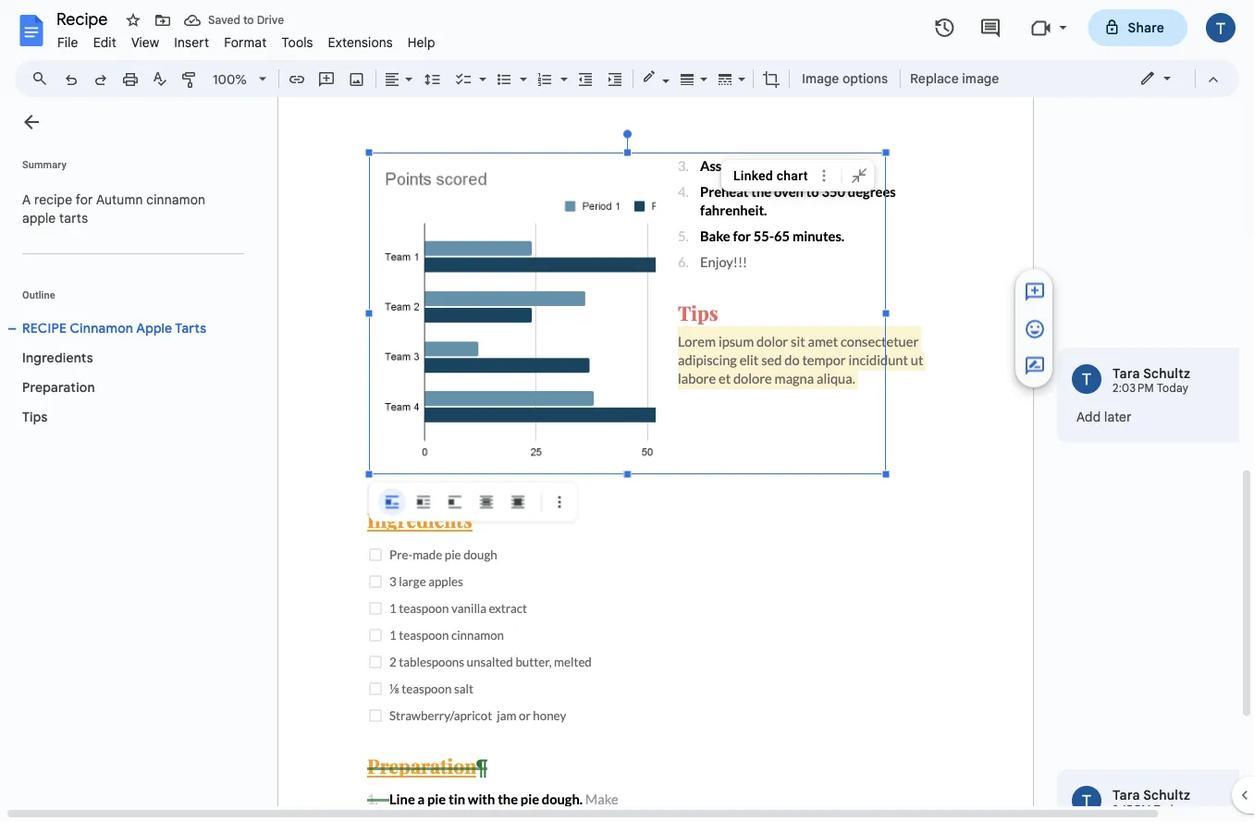 Task type: locate. For each thing, give the bounding box(es) containing it.
1 vertical spatial tara
[[1113, 788, 1141, 804]]

replace image
[[911, 70, 1000, 87]]

application containing share
[[0, 0, 1255, 822]]

border dash image
[[715, 66, 737, 92]]

schultz right tara schultz icon
[[1144, 788, 1191, 804]]

In front of text radio
[[504, 489, 532, 516]]

tools
[[282, 34, 313, 50]]

summary heading
[[22, 157, 67, 172]]

tara right tara schultz icon
[[1113, 788, 1141, 804]]

mode and view toolbar
[[1126, 60, 1229, 97]]

autumn
[[96, 192, 143, 208]]

today inside tara schultz 2:15 pm today
[[1155, 804, 1186, 818]]

1 vertical spatial schultz
[[1144, 788, 1191, 804]]

2 schultz from the top
[[1144, 788, 1191, 804]]

tara for tara schultz 2:03 pm today
[[1113, 366, 1141, 382]]

apple
[[22, 210, 56, 226]]

today for tara schultz 2:03 pm today
[[1158, 382, 1189, 396]]

border color image
[[639, 66, 661, 88]]

2:15 pm
[[1113, 804, 1152, 818]]

schultz inside tara schultz 2:03 pm today
[[1144, 366, 1191, 382]]

share
[[1129, 19, 1165, 36]]

0 vertical spatial size image
[[1024, 281, 1047, 303]]

menu bar inside menu bar banner
[[50, 24, 443, 55]]

main toolbar
[[55, 0, 1005, 718]]

cinnamon
[[70, 320, 133, 336]]

replace
[[911, 70, 959, 87]]

chart
[[777, 168, 808, 183]]

menu bar
[[50, 24, 443, 55]]

0 vertical spatial today
[[1158, 382, 1189, 396]]

today right 2:15 pm
[[1155, 804, 1186, 818]]

help menu item
[[400, 31, 443, 53]]

1 vertical spatial size image
[[1024, 318, 1047, 340]]

schultz for tara schultz 2:03 pm today
[[1144, 366, 1191, 382]]

menu bar containing file
[[50, 24, 443, 55]]

1 tara from the top
[[1113, 366, 1141, 382]]

tara schultz 2:03 pm today
[[1113, 366, 1191, 396]]

ingredients
[[22, 350, 93, 366]]

help
[[408, 34, 436, 50]]

replace image button
[[905, 65, 1004, 93]]

today inside tara schultz 2:03 pm today
[[1158, 382, 1189, 396]]

today right 2:03 pm
[[1158, 382, 1189, 396]]

application
[[0, 0, 1255, 822]]

In line radio
[[366, 0, 442, 516]]

today for tara schultz 2:15 pm today
[[1155, 804, 1186, 818]]

2 tara from the top
[[1113, 788, 1141, 804]]

size image
[[1024, 281, 1047, 303], [1024, 318, 1047, 340]]

schultz right tara schultz image
[[1144, 366, 1191, 382]]

tara inside tara schultz 2:15 pm today
[[1113, 788, 1141, 804]]

image options
[[802, 70, 889, 87]]

0 vertical spatial tara
[[1113, 366, 1141, 382]]

extensions menu item
[[321, 31, 400, 53]]

1 schultz from the top
[[1144, 366, 1191, 382]]

menu bar banner
[[0, 0, 1255, 822]]

tara right tara schultz image
[[1113, 366, 1141, 382]]

drive
[[257, 13, 284, 27]]

1 vertical spatial today
[[1155, 804, 1186, 818]]

schultz
[[1144, 366, 1191, 382], [1144, 788, 1191, 804]]

preparation
[[22, 379, 95, 396]]

tara
[[1113, 366, 1141, 382], [1113, 788, 1141, 804]]

to
[[243, 13, 254, 27]]

0 vertical spatial schultz
[[1144, 366, 1191, 382]]

schultz inside tara schultz 2:15 pm today
[[1144, 788, 1191, 804]]

Menus field
[[23, 66, 64, 92]]

today
[[1158, 382, 1189, 396], [1155, 804, 1186, 818]]

toolbar
[[366, 0, 574, 516]]

Star checkbox
[[120, 7, 146, 33]]

tara inside tara schultz 2:03 pm today
[[1113, 366, 1141, 382]]

share button
[[1089, 9, 1188, 46]]

a recipe for autumn cinnamon apple tarts
[[22, 192, 209, 226]]

schultz for tara schultz 2:15 pm today
[[1144, 788, 1191, 804]]

option group
[[366, 0, 532, 516]]

line & paragraph spacing image
[[422, 66, 444, 92]]

apple
[[136, 320, 172, 336]]

tara for tara schultz 2:15 pm today
[[1113, 788, 1141, 804]]

image
[[963, 70, 1000, 87]]

Zoom field
[[205, 66, 275, 94]]

linked
[[734, 168, 774, 183]]



Task type: vqa. For each thing, say whether or not it's contained in the screenshot.
2nd "size" image from the bottom of the application containing Share
yes



Task type: describe. For each thing, give the bounding box(es) containing it.
insert menu item
[[167, 31, 217, 53]]

linked chart options image
[[815, 166, 835, 186]]

Behind text radio
[[473, 489, 501, 516]]

tara schultz image
[[1073, 787, 1102, 816]]

size image
[[1024, 355, 1047, 377]]

tarts
[[175, 320, 207, 336]]

view
[[131, 34, 159, 50]]

2 size image from the top
[[1024, 318, 1047, 340]]

edit menu item
[[86, 31, 124, 53]]

saved to drive button
[[180, 7, 289, 33]]

saved
[[208, 13, 241, 27]]

file menu item
[[50, 31, 86, 53]]

recipe
[[22, 320, 67, 336]]

summary
[[22, 159, 67, 170]]

tools menu item
[[274, 31, 321, 53]]

view menu item
[[124, 31, 167, 53]]

insert image image
[[347, 66, 368, 92]]

tips
[[22, 409, 48, 425]]

recipe
[[34, 192, 72, 208]]

recipe cinnamon apple tarts
[[22, 320, 207, 336]]

Wrap text radio
[[410, 489, 438, 516]]

a
[[22, 192, 31, 208]]

Zoom text field
[[208, 67, 253, 93]]

tarts
[[59, 210, 88, 226]]

summary element
[[13, 181, 244, 237]]

Rename text field
[[50, 7, 118, 30]]

options
[[843, 70, 889, 87]]

saved to drive
[[208, 13, 284, 27]]

add later
[[1077, 409, 1132, 425]]

Break text radio
[[441, 489, 469, 516]]

chart options element
[[722, 160, 879, 192]]

outline heading
[[0, 288, 252, 314]]

linked chart
[[734, 168, 808, 183]]

tara schultz image
[[1073, 365, 1102, 394]]

document outline element
[[0, 97, 252, 807]]

outline
[[22, 289, 55, 301]]

add
[[1077, 409, 1102, 425]]

1 size image from the top
[[1024, 281, 1047, 303]]

2:03 pm
[[1113, 382, 1155, 396]]

image
[[802, 70, 840, 87]]

edit
[[93, 34, 117, 50]]

later
[[1105, 409, 1132, 425]]

format
[[224, 34, 267, 50]]

insert
[[174, 34, 209, 50]]

tara schultz 2:15 pm today
[[1113, 788, 1191, 818]]

cinnamon
[[147, 192, 205, 208]]

image options button
[[794, 65, 897, 93]]

file
[[57, 34, 78, 50]]

format menu item
[[217, 31, 274, 53]]

extensions
[[328, 34, 393, 50]]

for
[[76, 192, 93, 208]]



